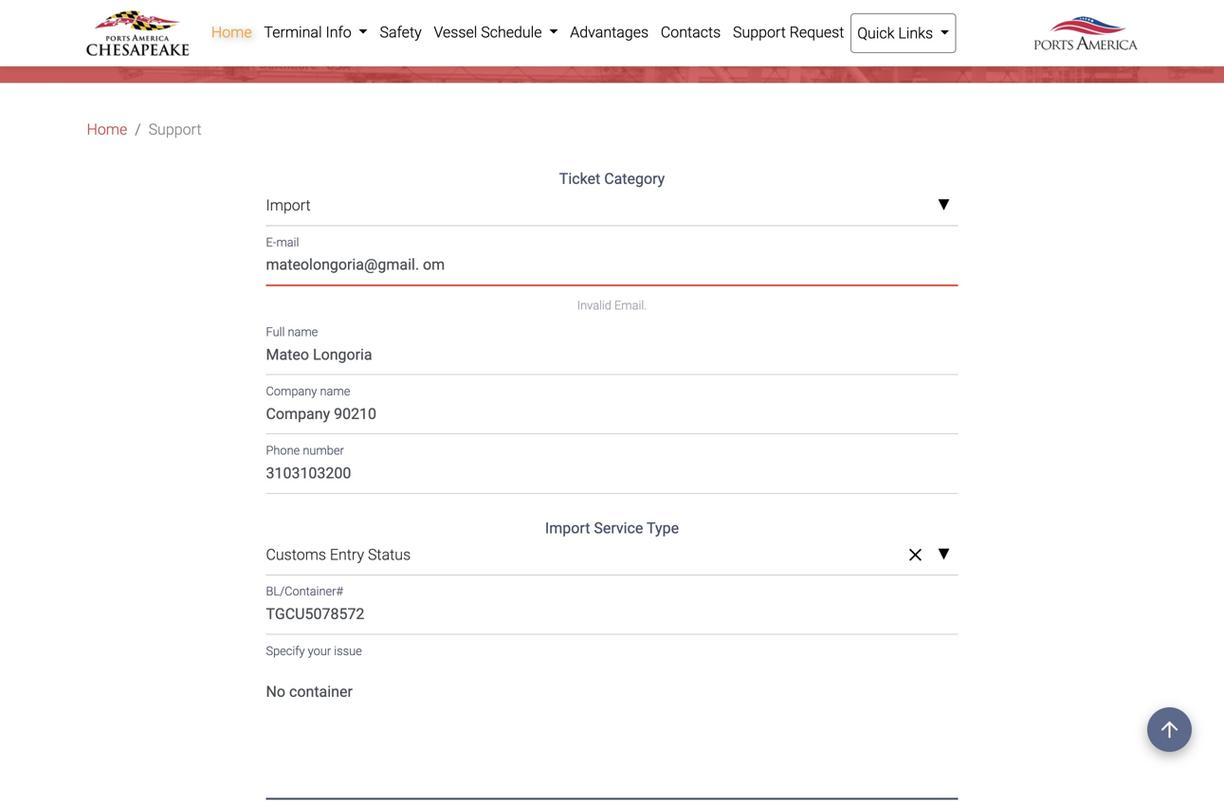 Task type: vqa. For each thing, say whether or not it's contained in the screenshot.
first ▼ from the top of the page
yes



Task type: describe. For each thing, give the bounding box(es) containing it.
your
[[308, 644, 331, 658]]

terminal
[[264, 23, 322, 41]]

quick
[[858, 24, 895, 42]]

vessel schedule link
[[428, 13, 564, 51]]

company name
[[266, 384, 350, 398]]

contacts link
[[655, 13, 727, 51]]

invalid email.
[[577, 298, 647, 312]]

full name
[[266, 325, 318, 339]]

✕
[[909, 545, 922, 565]]

company
[[266, 384, 317, 398]]

mail
[[276, 235, 299, 249]]

Phone number text field
[[266, 457, 958, 494]]

service
[[594, 519, 643, 537]]

info
[[326, 23, 352, 41]]

phone
[[266, 444, 300, 458]]

support request
[[733, 23, 844, 41]]

safety link
[[374, 13, 428, 51]]

e-mail
[[266, 235, 299, 249]]

customs
[[266, 546, 326, 564]]

specify your issue
[[266, 644, 362, 658]]

status
[[368, 546, 411, 564]]

ticket
[[559, 170, 601, 188]]

issue
[[334, 644, 362, 658]]

name for full name
[[288, 325, 318, 339]]

invalid
[[577, 298, 612, 312]]

terminal info
[[264, 23, 355, 41]]

Company name text field
[[266, 398, 958, 435]]

links
[[898, 24, 933, 42]]

home for left home link
[[87, 120, 127, 138]]



Task type: locate. For each thing, give the bounding box(es) containing it.
schedule
[[481, 23, 542, 41]]

type
[[647, 519, 679, 537]]

0 horizontal spatial import
[[266, 196, 311, 214]]

quick links link
[[851, 13, 956, 53]]

e-
[[266, 235, 276, 249]]

0 horizontal spatial support
[[149, 120, 201, 138]]

1 vertical spatial name
[[320, 384, 350, 398]]

contacts
[[661, 23, 721, 41]]

1 vertical spatial import
[[545, 519, 590, 537]]

terminal info link
[[258, 13, 374, 51]]

advantages
[[570, 23, 649, 41]]

customs entry status
[[266, 546, 411, 564]]

1 horizontal spatial import
[[545, 519, 590, 537]]

name right full
[[288, 325, 318, 339]]

vessel
[[434, 23, 477, 41]]

Full name text field
[[266, 339, 958, 375]]

home for rightmost home link
[[211, 23, 252, 41]]

2 ▼ from the top
[[938, 547, 951, 563]]

safety
[[380, 23, 422, 41]]

0 vertical spatial home
[[211, 23, 252, 41]]

import up mail
[[266, 196, 311, 214]]

go to top image
[[1148, 708, 1192, 752]]

▼
[[938, 198, 951, 213], [938, 547, 951, 563]]

1 vertical spatial ▼
[[938, 547, 951, 563]]

import left service at bottom
[[545, 519, 590, 537]]

Specify your issue text field
[[266, 658, 958, 799]]

0 horizontal spatial home
[[87, 120, 127, 138]]

name right the company
[[320, 384, 350, 398]]

import for import service type
[[545, 519, 590, 537]]

entry
[[330, 546, 364, 564]]

BL/Container# text field
[[266, 598, 958, 635]]

quick links
[[858, 24, 937, 42]]

home
[[211, 23, 252, 41], [87, 120, 127, 138]]

support request link
[[727, 13, 851, 51]]

name for company name
[[320, 384, 350, 398]]

1 horizontal spatial name
[[320, 384, 350, 398]]

category
[[604, 170, 665, 188]]

0 horizontal spatial name
[[288, 325, 318, 339]]

name
[[288, 325, 318, 339], [320, 384, 350, 398]]

number
[[303, 444, 344, 458]]

ticket category
[[559, 170, 665, 188]]

bl/container#
[[266, 585, 344, 599]]

0 vertical spatial import
[[266, 196, 311, 214]]

0 vertical spatial support
[[733, 23, 786, 41]]

1 horizontal spatial home link
[[205, 13, 258, 51]]

1 horizontal spatial home
[[211, 23, 252, 41]]

request
[[790, 23, 844, 41]]

0 vertical spatial home link
[[205, 13, 258, 51]]

advantages link
[[564, 13, 655, 51]]

email.
[[615, 298, 647, 312]]

vessel schedule
[[434, 23, 546, 41]]

1 vertical spatial home link
[[87, 118, 127, 141]]

import for import
[[266, 196, 311, 214]]

support for support
[[149, 120, 201, 138]]

support for support request
[[733, 23, 786, 41]]

import
[[266, 196, 311, 214], [545, 519, 590, 537]]

1 vertical spatial home
[[87, 120, 127, 138]]

specify
[[266, 644, 305, 658]]

import service type
[[545, 519, 679, 537]]

0 vertical spatial ▼
[[938, 198, 951, 213]]

E-mail email field
[[266, 249, 958, 285]]

1 horizontal spatial support
[[733, 23, 786, 41]]

0 vertical spatial name
[[288, 325, 318, 339]]

1 vertical spatial support
[[149, 120, 201, 138]]

support
[[733, 23, 786, 41], [149, 120, 201, 138]]

0 horizontal spatial home link
[[87, 118, 127, 141]]

1 ▼ from the top
[[938, 198, 951, 213]]

full
[[266, 325, 285, 339]]

phone number
[[266, 444, 344, 458]]

home link
[[205, 13, 258, 51], [87, 118, 127, 141]]



